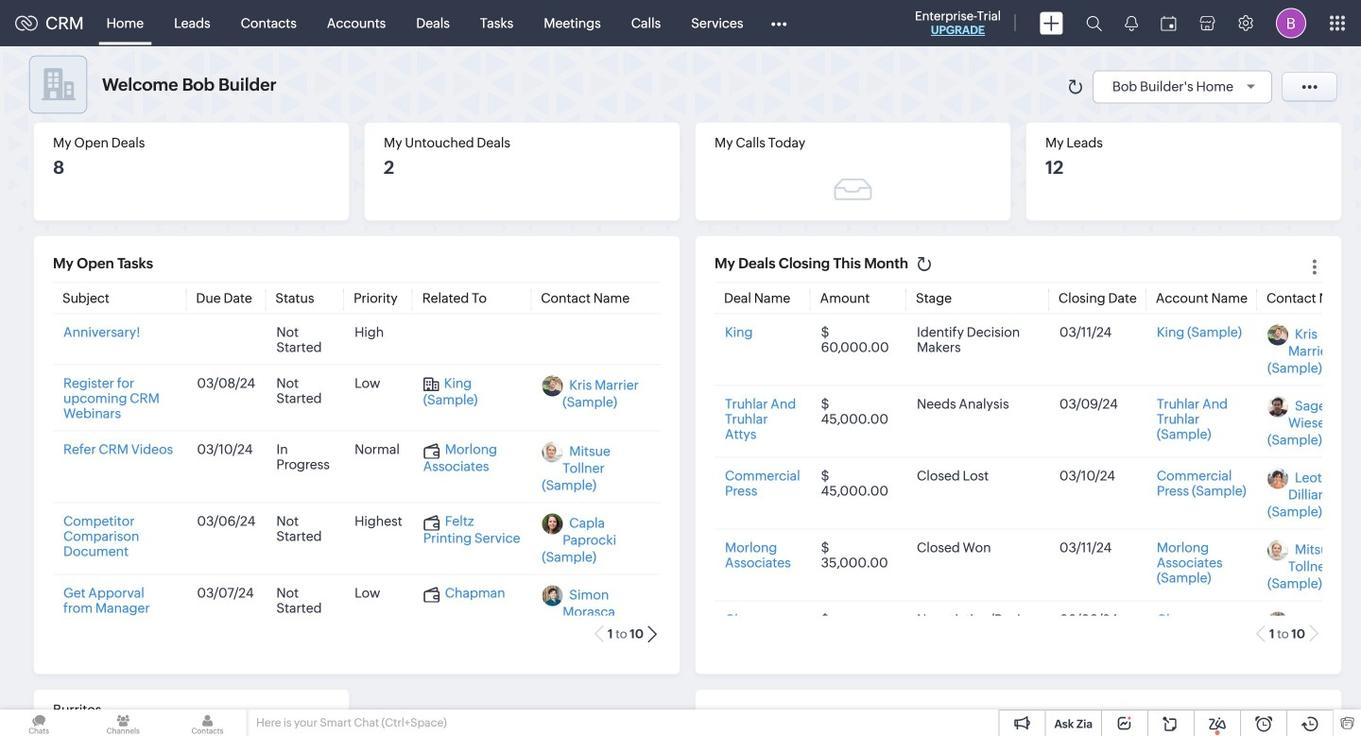 Task type: vqa. For each thing, say whether or not it's contained in the screenshot.
the Channels Image
yes



Task type: locate. For each thing, give the bounding box(es) containing it.
profile element
[[1265, 0, 1318, 46]]

profile image
[[1276, 8, 1307, 38]]

create menu image
[[1040, 12, 1064, 35]]

search image
[[1086, 15, 1102, 31]]

Other Modules field
[[759, 8, 799, 38]]

signals element
[[1114, 0, 1150, 46]]

signals image
[[1125, 15, 1138, 31]]



Task type: describe. For each thing, give the bounding box(es) containing it.
search element
[[1075, 0, 1114, 46]]

create menu element
[[1029, 0, 1075, 46]]

logo image
[[15, 16, 38, 31]]

contacts image
[[169, 710, 246, 736]]

channels image
[[84, 710, 162, 736]]

calendar image
[[1161, 16, 1177, 31]]

chats image
[[0, 710, 78, 736]]



